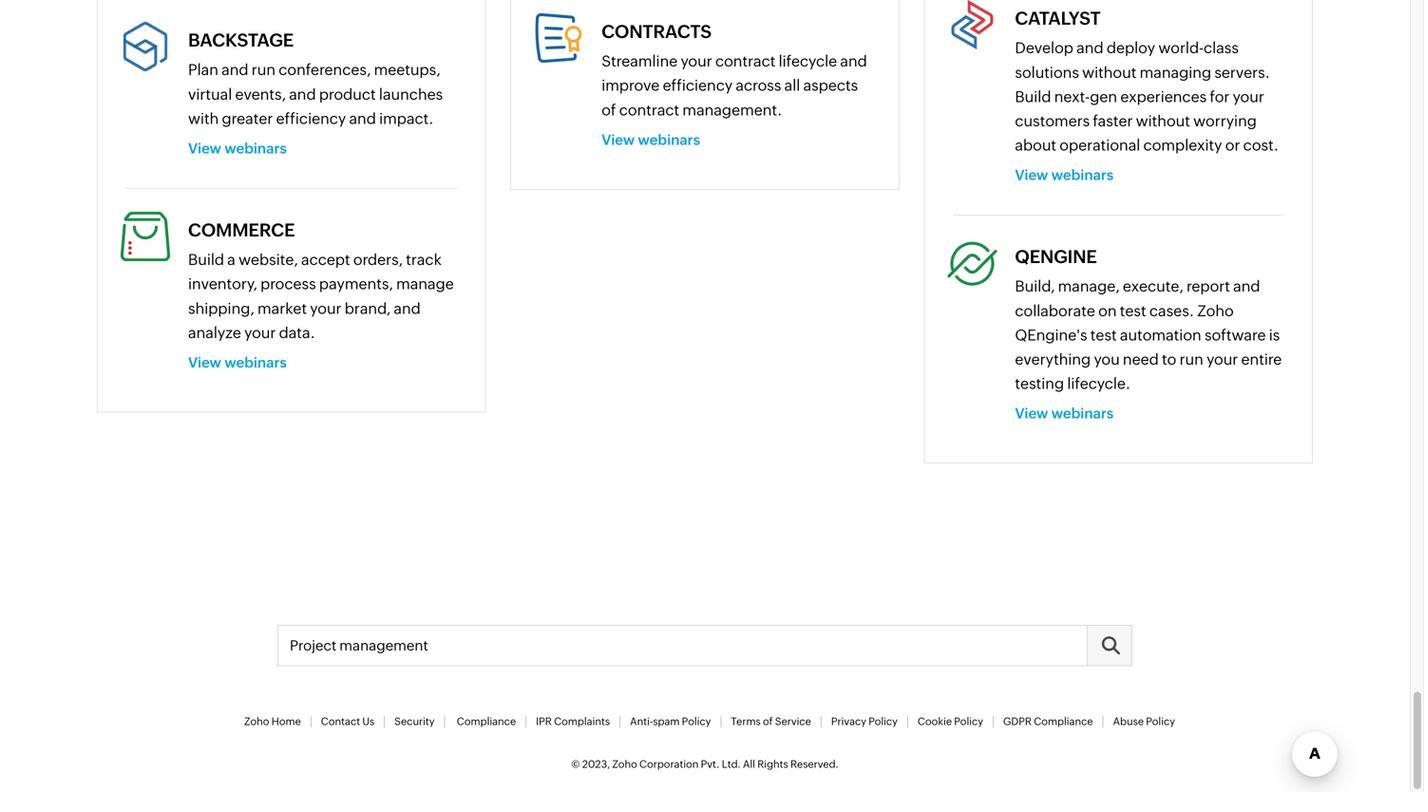 Task type: describe. For each thing, give the bounding box(es) containing it.
1 vertical spatial without
[[1136, 112, 1191, 130]]

build inside build a website, accept orders, track inventory, process payments, manage shipping, market your brand, and analyze your data.
[[188, 251, 224, 269]]

2023,
[[582, 759, 610, 771]]

zoho home link
[[244, 716, 301, 728]]

0 vertical spatial test
[[1120, 302, 1147, 320]]

gen
[[1090, 88, 1118, 105]]

service
[[775, 716, 812, 728]]

contracts
[[602, 21, 712, 42]]

ltd.
[[722, 759, 741, 771]]

you
[[1094, 351, 1120, 368]]

management.
[[683, 101, 783, 119]]

automation
[[1120, 326, 1202, 344]]

aspects
[[804, 77, 858, 94]]

anti-spam policy
[[630, 716, 711, 728]]

view for contracts
[[602, 132, 635, 148]]

cost.
[[1244, 136, 1279, 154]]

2 vertical spatial zoho
[[612, 759, 638, 771]]

managing
[[1140, 63, 1212, 81]]

for
[[1210, 88, 1230, 105]]

a
[[227, 251, 236, 269]]

with
[[188, 110, 219, 127]]

security
[[395, 716, 435, 728]]

privacy
[[832, 716, 867, 728]]

manage
[[396, 275, 454, 293]]

view for catalyst
[[1015, 167, 1049, 184]]

efficiency inside plan and run conferences, meetups, virtual events, and product launches with greater efficiency and impact.
[[276, 110, 346, 127]]

develop
[[1015, 39, 1074, 57]]

class
[[1204, 39, 1239, 57]]

view webinars for backstage
[[188, 140, 287, 157]]

is
[[1269, 326, 1280, 344]]

build,
[[1015, 278, 1055, 295]]

inventory,
[[188, 275, 257, 293]]

lifecycle
[[779, 52, 837, 70]]

brand,
[[345, 300, 391, 317]]

faster
[[1093, 112, 1133, 130]]

commerce
[[188, 220, 295, 240]]

qengine
[[1015, 247, 1097, 267]]

rights
[[758, 759, 789, 771]]

need
[[1123, 351, 1159, 368]]

build a website, accept orders, track inventory, process payments, manage shipping, market your brand, and analyze your data.
[[188, 251, 454, 342]]

solutions
[[1015, 63, 1080, 81]]

complaints
[[554, 716, 610, 728]]

develop and deploy world-class solutions without managing servers. build next-gen experiences for your customers faster without worrying about operational complexity or cost.
[[1015, 39, 1279, 154]]

webinars for contracts
[[638, 132, 700, 148]]

on
[[1099, 302, 1117, 320]]

compliance link
[[457, 716, 516, 728]]

experiences
[[1121, 88, 1207, 105]]

execute,
[[1123, 278, 1184, 295]]

and down 'product'
[[349, 110, 376, 127]]

all
[[785, 77, 801, 94]]

anti-
[[630, 716, 653, 728]]

servers.
[[1215, 63, 1271, 81]]

entire
[[1242, 351, 1282, 368]]

corporation
[[640, 759, 699, 771]]

to
[[1162, 351, 1177, 368]]

ipr complaints link
[[536, 716, 610, 728]]

efficiency inside streamline your contract lifecycle and improve efficiency across all aspects of contract management.
[[663, 77, 733, 94]]

process
[[260, 275, 316, 293]]

abuse policy link
[[1113, 716, 1176, 728]]

launches
[[379, 85, 443, 103]]

policy for privacy policy
[[869, 716, 898, 728]]

events,
[[235, 85, 286, 103]]

security link
[[395, 716, 435, 728]]

data.
[[279, 324, 315, 342]]

virtual
[[188, 85, 232, 103]]

home
[[272, 716, 301, 728]]

terms of service link
[[731, 716, 812, 728]]

webinars for qengine
[[1052, 406, 1114, 422]]

run inside plan and run conferences, meetups, virtual events, and product launches with greater efficiency and impact.
[[252, 61, 276, 79]]

your inside develop and deploy world-class solutions without managing servers. build next-gen experiences for your customers faster without worrying about operational complexity or cost.
[[1233, 88, 1265, 105]]

and inside build a website, accept orders, track inventory, process payments, manage shipping, market your brand, and analyze your data.
[[394, 300, 421, 317]]

collaborate
[[1015, 302, 1096, 320]]

spam
[[653, 716, 680, 728]]

contact us link
[[321, 716, 375, 728]]

privacy policy
[[832, 716, 898, 728]]

streamline your contract lifecycle and improve efficiency across all aspects of contract management.
[[602, 52, 868, 119]]

market
[[258, 300, 307, 317]]

shipping,
[[188, 300, 254, 317]]

qengine's
[[1015, 326, 1088, 344]]

next-
[[1055, 88, 1090, 105]]

software
[[1205, 326, 1266, 344]]

website,
[[239, 251, 298, 269]]

across
[[736, 77, 782, 94]]

zoho home
[[244, 716, 301, 728]]

view webinars for qengine
[[1015, 406, 1114, 422]]

orders,
[[353, 251, 403, 269]]

reserved.
[[791, 759, 839, 771]]

gdpr compliance link
[[1004, 716, 1094, 728]]

greater
[[222, 110, 273, 127]]

build, manage, execute, report and collaborate on test cases. zoho qengine's test automation software is everything you need to run your entire testing lifecycle.
[[1015, 278, 1282, 393]]

and inside streamline your contract lifecycle and improve efficiency across all aspects of contract management.
[[841, 52, 868, 70]]

operational
[[1060, 136, 1141, 154]]



Task type: vqa. For each thing, say whether or not it's contained in the screenshot.
the Sales Force Automation link
no



Task type: locate. For each thing, give the bounding box(es) containing it.
of right terms
[[763, 716, 773, 728]]

test up you
[[1091, 326, 1117, 344]]

1 horizontal spatial build
[[1015, 88, 1052, 105]]

impact.
[[379, 110, 434, 127]]

without up gen
[[1083, 63, 1137, 81]]

webinars down greater
[[224, 140, 287, 157]]

1 horizontal spatial compliance
[[1034, 716, 1094, 728]]

view for commerce
[[188, 354, 221, 371]]

1 vertical spatial of
[[763, 716, 773, 728]]

test
[[1120, 302, 1147, 320], [1091, 326, 1117, 344]]

manage,
[[1058, 278, 1120, 295]]

1 vertical spatial test
[[1091, 326, 1117, 344]]

build inside develop and deploy world-class solutions without managing servers. build next-gen experiences for your customers faster without worrying about operational complexity or cost.
[[1015, 88, 1052, 105]]

your up data.
[[310, 300, 342, 317]]

and inside build, manage, execute, report and collaborate on test cases. zoho qengine's test automation software is everything you need to run your entire testing lifecycle.
[[1234, 278, 1261, 295]]

webinars for commerce
[[224, 354, 287, 371]]

1 horizontal spatial zoho
[[612, 759, 638, 771]]

payments,
[[319, 275, 393, 293]]

your
[[681, 52, 713, 70], [1233, 88, 1265, 105], [310, 300, 342, 317], [244, 324, 276, 342], [1207, 351, 1239, 368]]

pvt.
[[701, 759, 720, 771]]

and
[[1077, 39, 1104, 57], [841, 52, 868, 70], [222, 61, 249, 79], [289, 85, 316, 103], [349, 110, 376, 127], [1234, 278, 1261, 295], [394, 300, 421, 317]]

everything
[[1015, 351, 1091, 368]]

2 horizontal spatial zoho
[[1198, 302, 1234, 320]]

compliance
[[457, 716, 516, 728], [1034, 716, 1094, 728]]

track
[[406, 251, 442, 269]]

product
[[319, 85, 376, 103]]

policy for cookie policy
[[954, 716, 984, 728]]

your down the market
[[244, 324, 276, 342]]

view webinars down about
[[1015, 167, 1114, 184]]

terms of service
[[731, 716, 812, 728]]

compliance left ipr
[[457, 716, 516, 728]]

zoho left home
[[244, 716, 269, 728]]

your inside streamline your contract lifecycle and improve efficiency across all aspects of contract management.
[[681, 52, 713, 70]]

policy right spam at the left of page
[[682, 716, 711, 728]]

view webinars for catalyst
[[1015, 167, 1114, 184]]

zoho
[[1198, 302, 1234, 320], [244, 716, 269, 728], [612, 759, 638, 771]]

0 vertical spatial build
[[1015, 88, 1052, 105]]

run
[[252, 61, 276, 79], [1180, 351, 1204, 368]]

1 horizontal spatial contract
[[716, 52, 776, 70]]

and down conferences,
[[289, 85, 316, 103]]

policy right the abuse
[[1146, 716, 1176, 728]]

0 vertical spatial zoho
[[1198, 302, 1234, 320]]

0 horizontal spatial run
[[252, 61, 276, 79]]

without down experiences
[[1136, 112, 1191, 130]]

view webinars down improve
[[602, 132, 700, 148]]

your down servers.
[[1233, 88, 1265, 105]]

view webinars down analyze
[[188, 354, 287, 371]]

webinars for catalyst
[[1052, 167, 1114, 184]]

customers
[[1015, 112, 1090, 130]]

0 vertical spatial contract
[[716, 52, 776, 70]]

zoho down the report
[[1198, 302, 1234, 320]]

1 horizontal spatial test
[[1120, 302, 1147, 320]]

0 vertical spatial run
[[252, 61, 276, 79]]

contact
[[321, 716, 360, 728]]

view down with
[[188, 140, 221, 157]]

2 policy from the left
[[869, 716, 898, 728]]

webinars
[[638, 132, 700, 148], [224, 140, 287, 157], [1052, 167, 1114, 184], [224, 354, 287, 371], [1052, 406, 1114, 422]]

abuse
[[1113, 716, 1144, 728]]

plan
[[188, 61, 218, 79]]

contract down improve
[[619, 101, 680, 119]]

contract up the across at right top
[[716, 52, 776, 70]]

view webinars down greater
[[188, 140, 287, 157]]

0 horizontal spatial build
[[188, 251, 224, 269]]

view webinars for commerce
[[188, 354, 287, 371]]

0 horizontal spatial efficiency
[[276, 110, 346, 127]]

policy
[[682, 716, 711, 728], [869, 716, 898, 728], [954, 716, 984, 728], [1146, 716, 1176, 728]]

1 vertical spatial zoho
[[244, 716, 269, 728]]

gdpr compliance
[[1004, 716, 1094, 728]]

0 vertical spatial efficiency
[[663, 77, 733, 94]]

1 horizontal spatial efficiency
[[663, 77, 733, 94]]

plan and run conferences, meetups, virtual events, and product launches with greater efficiency and impact.
[[188, 61, 443, 127]]

1 vertical spatial efficiency
[[276, 110, 346, 127]]

0 horizontal spatial contract
[[619, 101, 680, 119]]

contract
[[716, 52, 776, 70], [619, 101, 680, 119]]

webinars down the operational
[[1052, 167, 1114, 184]]

improve
[[602, 77, 660, 94]]

zoho right 2023,
[[612, 759, 638, 771]]

Search for product overviews, FAQs, and more... text field
[[278, 627, 1132, 666]]

cookie policy link
[[918, 716, 984, 728]]

0 horizontal spatial zoho
[[244, 716, 269, 728]]

contact us
[[321, 716, 375, 728]]

gdpr
[[1004, 716, 1032, 728]]

1 compliance from the left
[[457, 716, 516, 728]]

without
[[1083, 63, 1137, 81], [1136, 112, 1191, 130]]

testing
[[1015, 375, 1065, 393]]

1 vertical spatial build
[[188, 251, 224, 269]]

run up events,
[[252, 61, 276, 79]]

©
[[571, 759, 580, 771]]

view webinars for contracts
[[602, 132, 700, 148]]

of inside streamline your contract lifecycle and improve efficiency across all aspects of contract management.
[[602, 101, 616, 119]]

webinars down improve
[[638, 132, 700, 148]]

1 horizontal spatial run
[[1180, 351, 1204, 368]]

0 horizontal spatial of
[[602, 101, 616, 119]]

of down improve
[[602, 101, 616, 119]]

build left a on the left top
[[188, 251, 224, 269]]

and down manage
[[394, 300, 421, 317]]

view down testing
[[1015, 406, 1049, 422]]

and inside develop and deploy world-class solutions without managing servers. build next-gen experiences for your customers faster without worrying about operational complexity or cost.
[[1077, 39, 1104, 57]]

build down solutions
[[1015, 88, 1052, 105]]

efficiency down 'product'
[[276, 110, 346, 127]]

0 vertical spatial without
[[1083, 63, 1137, 81]]

efficiency up management.
[[663, 77, 733, 94]]

terms
[[731, 716, 761, 728]]

1 policy from the left
[[682, 716, 711, 728]]

zoho inside build, manage, execute, report and collaborate on test cases. zoho qengine's test automation software is everything you need to run your entire testing lifecycle.
[[1198, 302, 1234, 320]]

0 horizontal spatial test
[[1091, 326, 1117, 344]]

about
[[1015, 136, 1057, 154]]

anti-spam policy link
[[630, 716, 711, 728]]

2 compliance from the left
[[1034, 716, 1094, 728]]

and right the report
[[1234, 278, 1261, 295]]

view webinars down testing
[[1015, 406, 1114, 422]]

cases.
[[1150, 302, 1195, 320]]

test right on
[[1120, 302, 1147, 320]]

0 horizontal spatial compliance
[[457, 716, 516, 728]]

view for qengine
[[1015, 406, 1049, 422]]

view for backstage
[[188, 140, 221, 157]]

webinars down analyze
[[224, 354, 287, 371]]

webinars down lifecycle.
[[1052, 406, 1114, 422]]

view down about
[[1015, 167, 1049, 184]]

or
[[1226, 136, 1241, 154]]

cookie policy
[[918, 716, 984, 728]]

and left the deploy
[[1077, 39, 1104, 57]]

compliance right gdpr
[[1034, 716, 1094, 728]]

view down improve
[[602, 132, 635, 148]]

analyze
[[188, 324, 241, 342]]

backstage
[[188, 30, 294, 51]]

us
[[362, 716, 375, 728]]

your inside build, manage, execute, report and collaborate on test cases. zoho qengine's test automation software is everything you need to run your entire testing lifecycle.
[[1207, 351, 1239, 368]]

3 policy from the left
[[954, 716, 984, 728]]

1 horizontal spatial of
[[763, 716, 773, 728]]

webinars for backstage
[[224, 140, 287, 157]]

policy right privacy
[[869, 716, 898, 728]]

4 policy from the left
[[1146, 716, 1176, 728]]

policy for abuse policy
[[1146, 716, 1176, 728]]

cookie
[[918, 716, 952, 728]]

run inside build, manage, execute, report and collaborate on test cases. zoho qengine's test automation software is everything you need to run your entire testing lifecycle.
[[1180, 351, 1204, 368]]

report
[[1187, 278, 1231, 295]]

and down backstage
[[222, 61, 249, 79]]

catalyst
[[1015, 8, 1101, 29]]

abuse policy
[[1113, 716, 1176, 728]]

world-
[[1159, 39, 1204, 57]]

© 2023, zoho corporation pvt. ltd. all rights reserved.
[[571, 759, 839, 771]]

worrying
[[1194, 112, 1257, 130]]

0 vertical spatial of
[[602, 101, 616, 119]]

privacy policy link
[[832, 716, 898, 728]]

streamline
[[602, 52, 678, 70]]

run right to
[[1180, 351, 1204, 368]]

1 vertical spatial run
[[1180, 351, 1204, 368]]

view down analyze
[[188, 354, 221, 371]]

your down software at right top
[[1207, 351, 1239, 368]]

policy right "cookie" in the bottom of the page
[[954, 716, 984, 728]]

all
[[743, 759, 756, 771]]

complexity
[[1144, 136, 1223, 154]]

your down contracts
[[681, 52, 713, 70]]

and up aspects
[[841, 52, 868, 70]]

1 vertical spatial contract
[[619, 101, 680, 119]]



